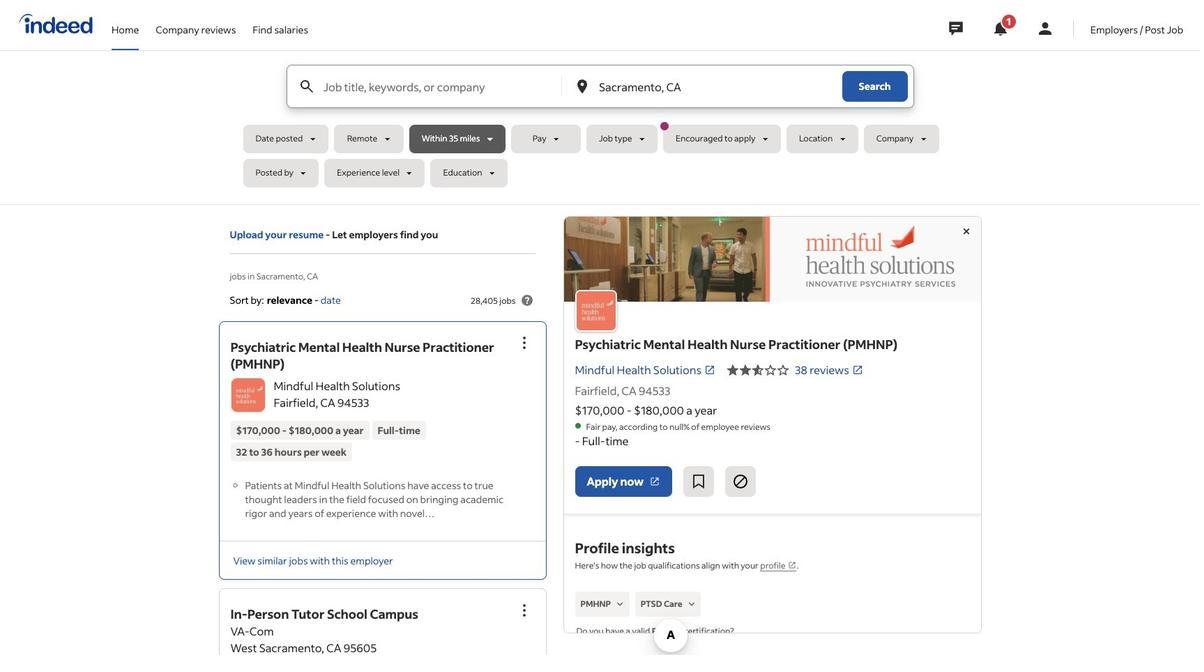 Task type: locate. For each thing, give the bounding box(es) containing it.
1 missing qualification image from the left
[[614, 599, 626, 611]]

not interested image
[[732, 474, 749, 490]]

search: Job title, keywords, or company text field
[[321, 66, 561, 107]]

1 horizontal spatial missing qualification image
[[685, 599, 698, 611]]

mindful health solutions (opens in a new tab) image
[[705, 365, 716, 376]]

2 missing qualification image from the left
[[685, 599, 698, 611]]

account image
[[1037, 20, 1054, 37]]

missing qualification image
[[614, 599, 626, 611], [685, 599, 698, 611]]

2.6 out of 5 stars. link to 38 reviews company ratings (opens in a new tab) image
[[852, 365, 864, 376]]

None search field
[[243, 65, 957, 193]]

help icon image
[[519, 292, 535, 309]]

close job details image
[[958, 223, 975, 240]]

messages unread count 0 image
[[947, 15, 965, 43]]

Edit location text field
[[596, 66, 814, 107]]

mindful health solutions logo image
[[564, 217, 981, 302], [575, 290, 617, 332]]

0 horizontal spatial missing qualification image
[[614, 599, 626, 611]]

2.6 out of 5 stars image
[[727, 362, 790, 379]]



Task type: describe. For each thing, give the bounding box(es) containing it.
save this job image
[[691, 474, 707, 490]]

job actions for in-person tutor school campus is collapsed image
[[516, 603, 533, 620]]

profile (opens in a new window) image
[[789, 562, 797, 570]]

apply now (opens in a new tab) image
[[649, 476, 661, 488]]

company logo image
[[231, 379, 265, 413]]

job actions for psychiatric mental health nurse practitioner (pmhnp) is collapsed image
[[516, 335, 533, 352]]



Task type: vqa. For each thing, say whether or not it's contained in the screenshot.
first missing qualification IMAGE from right
yes



